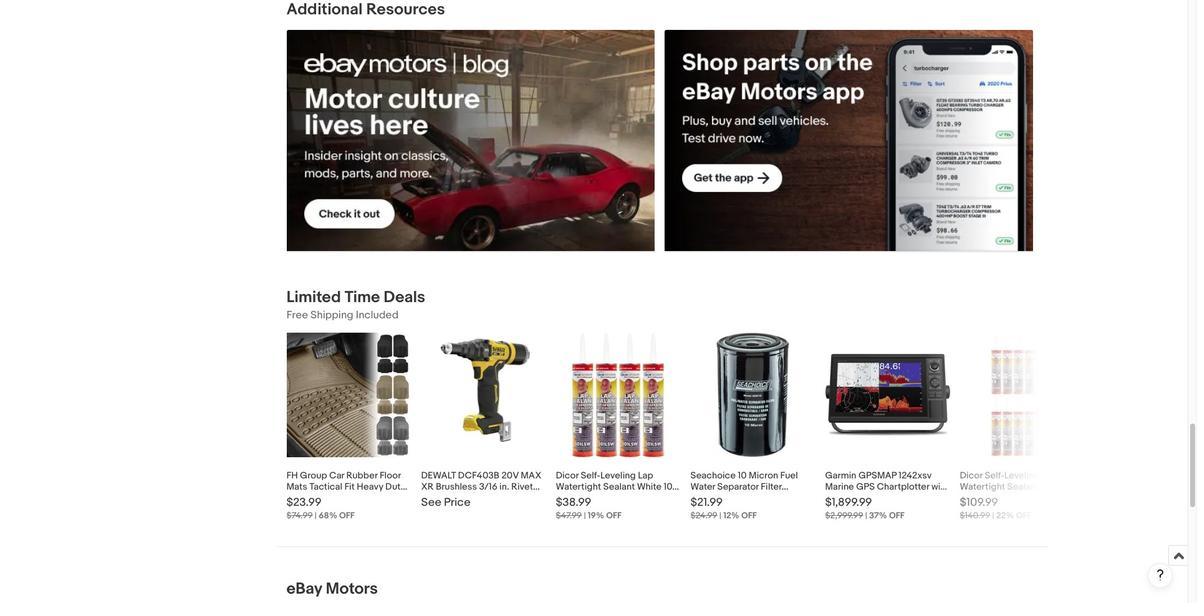 Task type: locate. For each thing, give the bounding box(es) containing it.
4 | from the left
[[865, 511, 867, 521]]

2 watertight from the left
[[960, 481, 1005, 493]]

1 horizontal spatial white
[[1041, 481, 1066, 493]]

$24.99 text field
[[691, 511, 718, 521]]

| left 37%
[[865, 511, 867, 521]]

| left 22%
[[993, 511, 995, 521]]

501lsw inside the dicor self-leveling lap watertight sealant white 10.3 oz tube - 4 pack 501lsw
[[627, 493, 660, 504]]

mats left 4pcs
[[337, 493, 358, 504]]

tube inside the dicor self-leveling lap watertight sealant white 10.3 oz tube - 4 pack 501lsw
[[568, 493, 589, 504]]

2 leveling from the left
[[1005, 470, 1040, 482]]

| inside $109.99 $140.99 | 22% off
[[993, 511, 995, 521]]

dicor inside the dicor self-leveling lap watertight sealant white 10.3 oz tube - 4 pack 501lsw
[[556, 470, 579, 482]]

pack inside the dicor self-leveling lap watertight sealant white 10.3 oz tube - 4 pack 501lsw
[[605, 493, 625, 504]]

None text field
[[287, 30, 655, 252], [665, 30, 1034, 252]]

1 horizontal spatial sealant
[[1008, 481, 1039, 493]]

1 horizontal spatial 10.3
[[1068, 481, 1084, 493]]

$24.99
[[691, 511, 718, 521]]

0 horizontal spatial tube
[[568, 493, 589, 504]]

off right 22%
[[1016, 511, 1032, 521]]

| inside the $21.99 $24.99 | 12% off
[[720, 511, 722, 521]]

|
[[315, 511, 317, 521], [584, 511, 586, 521], [720, 511, 722, 521], [865, 511, 867, 521], [993, 511, 995, 521]]

0 horizontal spatial dicor
[[556, 470, 579, 482]]

| inside $38.99 $47.99 | 19% off
[[584, 511, 586, 521]]

white inside dicor self-leveling lap watertight sealant white 10.3 oz tube - 12 pack 501lsw
[[1041, 481, 1066, 493]]

1 horizontal spatial pack
[[1011, 493, 1032, 504]]

2 | from the left
[[584, 511, 586, 521]]

5 off from the left
[[1016, 511, 1032, 521]]

12
[[1001, 493, 1009, 504]]

off inside '$23.99 $74.99 | 68% off'
[[339, 511, 355, 521]]

sealant right 4
[[603, 481, 635, 493]]

1 white from the left
[[637, 481, 662, 493]]

1 501lsw from the left
[[627, 493, 660, 504]]

$109.99 $140.99 | 22% off
[[960, 496, 1032, 521]]

lap
[[638, 470, 653, 482], [1042, 470, 1057, 482]]

| left 19% in the bottom of the page
[[584, 511, 586, 521]]

dicor for $38.99
[[556, 470, 579, 482]]

2 dicor from the left
[[960, 470, 983, 482]]

mats up $23.99
[[287, 481, 307, 493]]

1 horizontal spatial tube
[[972, 493, 993, 504]]

0 horizontal spatial mats
[[287, 481, 307, 493]]

2 tube from the left
[[972, 493, 993, 504]]

oz for $109.99
[[960, 493, 970, 504]]

$21.99 $24.99 | 12% off
[[691, 496, 757, 521]]

0 horizontal spatial self-
[[581, 470, 601, 482]]

10.3 inside dicor self-leveling lap watertight sealant white 10.3 oz tube - 12 pack 501lsw
[[1068, 481, 1084, 493]]

self- inside the dicor self-leveling lap watertight sealant white 10.3 oz tube - 4 pack 501lsw
[[581, 470, 601, 482]]

1 pack from the left
[[605, 493, 625, 504]]

oz up $140.99 text field
[[960, 493, 970, 504]]

off right 19% in the bottom of the page
[[606, 511, 622, 521]]

off inside $1,899.99 $2,999.99 | 37% off
[[889, 511, 905, 521]]

white
[[637, 481, 662, 493], [1041, 481, 1066, 493]]

$2,999.99 text field
[[825, 511, 863, 521]]

pack inside dicor self-leveling lap watertight sealant white 10.3 oz tube - 12 pack 501lsw
[[1011, 493, 1032, 504]]

10
[[738, 470, 747, 482]]

3 off from the left
[[741, 511, 757, 521]]

pack right 12
[[1011, 493, 1032, 504]]

off inside the $21.99 $24.99 | 12% off
[[741, 511, 757, 521]]

none text field 'check out the ebay motors blog'
[[287, 30, 655, 252]]

only)
[[463, 493, 486, 504]]

1 horizontal spatial watertight
[[960, 481, 1005, 493]]

tube
[[568, 493, 589, 504], [972, 493, 993, 504]]

2 501lsw from the left
[[1034, 493, 1067, 504]]

off right 68%
[[339, 511, 355, 521]]

1 horizontal spatial dicor
[[960, 470, 983, 482]]

lap for $109.99
[[1042, 470, 1057, 482]]

off inside $109.99 $140.99 | 22% off
[[1016, 511, 1032, 521]]

tube up $140.99 text field
[[972, 493, 993, 504]]

sealant inside dicor self-leveling lap watertight sealant white 10.3 oz tube - 12 pack 501lsw
[[1008, 481, 1039, 493]]

ebay motors
[[287, 580, 378, 599]]

self- up 4
[[581, 470, 601, 482]]

1 horizontal spatial lap
[[1042, 470, 1057, 482]]

| inside $1,899.99 $2,999.99 | 37% off
[[865, 511, 867, 521]]

watertight up $38.99
[[556, 481, 601, 493]]

(tool
[[441, 493, 461, 504]]

new
[[488, 493, 507, 504]]

lap for $38.99
[[638, 470, 653, 482]]

dicor up $38.99
[[556, 470, 579, 482]]

1 10.3 from the left
[[664, 481, 680, 493]]

2 white from the left
[[1041, 481, 1066, 493]]

oz inside dicor self-leveling lap watertight sealant white 10.3 oz tube - 12 pack 501lsw
[[960, 493, 970, 504]]

1 sealant from the left
[[603, 481, 635, 493]]

watertight up $109.99
[[960, 481, 1005, 493]]

help, opens dialogs image
[[1154, 569, 1167, 582]]

sealant inside the dicor self-leveling lap watertight sealant white 10.3 oz tube - 4 pack 501lsw
[[603, 481, 635, 493]]

tool
[[421, 493, 439, 504]]

resources
[[366, 0, 445, 19]]

sealant
[[603, 481, 635, 493], [1008, 481, 1039, 493]]

$47.99 text field
[[556, 511, 582, 521]]

watertight
[[556, 481, 601, 493], [960, 481, 1005, 493]]

dicor self-leveling lap watertight sealant white 10.3 oz tube - 4 pack 501lsw image
[[556, 333, 681, 458]]

leveling up 4
[[601, 470, 636, 482]]

$23.99
[[287, 496, 322, 510]]

1 lap from the left
[[638, 470, 653, 482]]

time
[[345, 288, 380, 307]]

| inside '$23.99 $74.99 | 68% off'
[[315, 511, 317, 521]]

off right 37%
[[889, 511, 905, 521]]

$38.99 $47.99 | 19% off
[[556, 496, 622, 521]]

sealant for $38.99
[[603, 481, 635, 493]]

fh group car rubber floor mats tactical fit heavy duty all weather mats 4pcs
[[287, 470, 405, 504]]

dewalt
[[421, 470, 456, 482]]

see
[[421, 496, 442, 510]]

car
[[329, 470, 344, 482]]

0 horizontal spatial white
[[637, 481, 662, 493]]

leveling up 12
[[1005, 470, 1040, 482]]

off inside $38.99 $47.99 | 19% off
[[606, 511, 622, 521]]

1 horizontal spatial self-
[[985, 470, 1005, 482]]

canister
[[691, 493, 727, 504]]

dicor up $109.99
[[960, 470, 983, 482]]

weather
[[300, 493, 335, 504]]

1 tube from the left
[[568, 493, 589, 504]]

$140.99 text field
[[960, 511, 991, 521]]

mats
[[287, 481, 307, 493], [337, 493, 358, 504]]

50-
[[729, 493, 743, 504]]

deals
[[384, 288, 425, 307]]

off right 12%
[[741, 511, 757, 521]]

- inside the dicor self-leveling lap watertight sealant white 10.3 oz tube - 4 pack 501lsw
[[591, 493, 595, 504]]

watertight inside the dicor self-leveling lap watertight sealant white 10.3 oz tube - 4 pack 501lsw
[[556, 481, 601, 493]]

2 sealant from the left
[[1008, 481, 1039, 493]]

off for $109.99
[[1016, 511, 1032, 521]]

tube for $38.99
[[568, 493, 589, 504]]

1 horizontal spatial none text field
[[665, 30, 1034, 252]]

$109.99
[[960, 496, 998, 510]]

1 watertight from the left
[[556, 481, 601, 493]]

$23.99 $74.99 | 68% off
[[287, 496, 355, 521]]

leveling inside the dicor self-leveling lap watertight sealant white 10.3 oz tube - 4 pack 501lsw
[[601, 470, 636, 482]]

white for $109.99
[[1041, 481, 1066, 493]]

fuel
[[781, 470, 798, 482]]

501lsw right 12
[[1034, 493, 1067, 504]]

1 horizontal spatial 501lsw
[[1034, 493, 1067, 504]]

off for $23.99
[[339, 511, 355, 521]]

2 - from the left
[[995, 493, 999, 504]]

oz inside the dicor self-leveling lap watertight sealant white 10.3 oz tube - 4 pack 501lsw
[[556, 493, 566, 504]]

1 none text field from the left
[[287, 30, 655, 252]]

pack right 4
[[605, 493, 625, 504]]

1 horizontal spatial -
[[995, 493, 999, 504]]

1 horizontal spatial oz
[[960, 493, 970, 504]]

$1,899.99 $2,999.99 | 37% off
[[825, 496, 905, 521]]

19%
[[588, 511, 604, 521]]

dicor inside dicor self-leveling lap watertight sealant white 10.3 oz tube - 12 pack 501lsw
[[960, 470, 983, 482]]

self- inside dicor self-leveling lap watertight sealant white 10.3 oz tube - 12 pack 501lsw
[[985, 470, 1005, 482]]

| for $109.99
[[993, 511, 995, 521]]

- for $38.99
[[591, 493, 595, 504]]

0 horizontal spatial 10.3
[[664, 481, 680, 493]]

501lsw right 4
[[627, 493, 660, 504]]

1 | from the left
[[315, 511, 317, 521]]

off for $38.99
[[606, 511, 622, 521]]

leveling
[[601, 470, 636, 482], [1005, 470, 1040, 482]]

separator
[[718, 481, 759, 493]]

1 - from the left
[[591, 493, 595, 504]]

2 off from the left
[[606, 511, 622, 521]]

garmin gpsmap 1242xsv marine gps chartplotter with gt52 transducer 010-01741-21 image
[[825, 354, 950, 437]]

watertight inside dicor self-leveling lap watertight sealant white 10.3 oz tube - 12 pack 501lsw
[[960, 481, 1005, 493]]

3 | from the left
[[720, 511, 722, 521]]

2 self- from the left
[[985, 470, 1005, 482]]

tube inside dicor self-leveling lap watertight sealant white 10.3 oz tube - 12 pack 501lsw
[[972, 493, 993, 504]]

tube up $47.99 at the left
[[568, 493, 589, 504]]

0 horizontal spatial sealant
[[603, 481, 635, 493]]

0 horizontal spatial 501lsw
[[627, 493, 660, 504]]

2 lap from the left
[[1042, 470, 1057, 482]]

501lsw inside dicor self-leveling lap watertight sealant white 10.3 oz tube - 12 pack 501lsw
[[1034, 493, 1067, 504]]

2 10.3 from the left
[[1068, 481, 1084, 493]]

self- up 12
[[985, 470, 1005, 482]]

fh group car rubber floor mats tactical fit heavy duty all weather mats 4pcs image
[[287, 333, 411, 458]]

0 horizontal spatial none text field
[[287, 30, 655, 252]]

$2,999.99
[[825, 511, 863, 521]]

white inside the dicor self-leveling lap watertight sealant white 10.3 oz tube - 4 pack 501lsw
[[637, 481, 662, 493]]

dicor
[[556, 470, 579, 482], [960, 470, 983, 482]]

- inside dicor self-leveling lap watertight sealant white 10.3 oz tube - 12 pack 501lsw
[[995, 493, 999, 504]]

10.3
[[664, 481, 680, 493], [1068, 481, 1084, 493]]

501lsw
[[627, 493, 660, 504], [1034, 493, 1067, 504]]

1 oz from the left
[[556, 493, 566, 504]]

10.3 for $38.99
[[664, 481, 680, 493]]

0 horizontal spatial -
[[591, 493, 595, 504]]

0 horizontal spatial lap
[[638, 470, 653, 482]]

2 oz from the left
[[960, 493, 970, 504]]

0 horizontal spatial pack
[[605, 493, 625, 504]]

off
[[339, 511, 355, 521], [606, 511, 622, 521], [741, 511, 757, 521], [889, 511, 905, 521], [1016, 511, 1032, 521]]

white right 4
[[637, 481, 662, 493]]

oz up $47.99 at the left
[[556, 493, 566, 504]]

1 self- from the left
[[581, 470, 601, 482]]

dicor self-leveling lap watertight sealant white 10.3 oz tube - 12 pack 501lsw
[[960, 470, 1084, 504]]

2 none text field from the left
[[665, 30, 1034, 252]]

| left 12%
[[720, 511, 722, 521]]

5 | from the left
[[993, 511, 995, 521]]

10.3 for $109.99
[[1068, 481, 1084, 493]]

1 horizontal spatial leveling
[[1005, 470, 1040, 482]]

1 dicor from the left
[[556, 470, 579, 482]]

max
[[521, 470, 542, 482]]

-
[[591, 493, 595, 504], [995, 493, 999, 504]]

- left 12
[[995, 493, 999, 504]]

2 pack from the left
[[1011, 493, 1032, 504]]

| for $23.99
[[315, 511, 317, 521]]

0 horizontal spatial watertight
[[556, 481, 601, 493]]

1 leveling from the left
[[601, 470, 636, 482]]

pack
[[605, 493, 625, 504], [1011, 493, 1032, 504]]

self-
[[581, 470, 601, 482], [985, 470, 1005, 482]]

| left 68%
[[315, 511, 317, 521]]

oz
[[556, 493, 566, 504], [960, 493, 970, 504]]

$140.99
[[960, 511, 991, 521]]

10.3 inside the dicor self-leveling lap watertight sealant white 10.3 oz tube - 4 pack 501lsw
[[664, 481, 680, 493]]

xr
[[421, 481, 434, 493]]

lap inside dicor self-leveling lap watertight sealant white 10.3 oz tube - 12 pack 501lsw
[[1042, 470, 1057, 482]]

0 horizontal spatial leveling
[[601, 470, 636, 482]]

$47.99
[[556, 511, 582, 521]]

4 off from the left
[[889, 511, 905, 521]]

white right 12
[[1041, 481, 1066, 493]]

1 off from the left
[[339, 511, 355, 521]]

0 horizontal spatial oz
[[556, 493, 566, 504]]

off for $1,899.99
[[889, 511, 905, 521]]

sealant up 22%
[[1008, 481, 1039, 493]]

fh
[[287, 470, 298, 482]]

leveling inside dicor self-leveling lap watertight sealant white 10.3 oz tube - 12 pack 501lsw
[[1005, 470, 1040, 482]]

check out the ebay motors blog image
[[287, 30, 655, 251]]

- left 4
[[591, 493, 595, 504]]

501lsw for $38.99
[[627, 493, 660, 504]]

lap inside the dicor self-leveling lap watertight sealant white 10.3 oz tube - 4 pack 501lsw
[[638, 470, 653, 482]]

$21.99
[[691, 496, 723, 510]]

shipping
[[311, 309, 354, 322]]



Task type: describe. For each thing, give the bounding box(es) containing it.
seachoice 10 micron fuel water separator filter canister 50-20913 image
[[717, 333, 789, 458]]

seachoice
[[691, 470, 736, 482]]

dewalt dcf403b 20v max xr brushless 3/16 in. rivet tool (tool only) new
[[421, 470, 542, 504]]

4pcs
[[360, 493, 382, 504]]

$74.99 text field
[[287, 511, 313, 521]]

37%
[[869, 511, 887, 521]]

group
[[300, 470, 327, 482]]

rubber
[[347, 470, 378, 482]]

22%
[[997, 511, 1014, 521]]

watertight for $38.99
[[556, 481, 601, 493]]

20913
[[743, 493, 768, 504]]

in.
[[500, 481, 509, 493]]

heavy
[[357, 481, 383, 493]]

68%
[[319, 511, 337, 521]]

dicor self-leveling lap watertight sealant white 10.3 oz tube - 12 pack 501lsw image
[[960, 333, 1085, 458]]

fit
[[344, 481, 355, 493]]

pack for $109.99
[[1011, 493, 1032, 504]]

seachoice 10 micron fuel water separator filter canister 50-20913
[[691, 470, 798, 504]]

sealant for $109.99
[[1008, 481, 1039, 493]]

rivet
[[511, 481, 533, 493]]

filter
[[761, 481, 782, 493]]

floor
[[380, 470, 401, 482]]

$74.99
[[287, 511, 313, 521]]

pack for $38.99
[[605, 493, 625, 504]]

brushless
[[436, 481, 477, 493]]

free
[[287, 309, 308, 322]]

additional resources
[[287, 0, 445, 19]]

additional
[[287, 0, 363, 19]]

ebay
[[287, 580, 322, 599]]

dicor self-leveling lap watertight sealant white 10.3 oz tube - 4 pack 501lsw
[[556, 470, 680, 504]]

limited time deals free shipping included
[[287, 288, 425, 322]]

micron
[[749, 470, 778, 482]]

self- for $109.99
[[985, 470, 1005, 482]]

dicor for $109.99
[[960, 470, 983, 482]]

price
[[444, 496, 471, 510]]

see price
[[421, 496, 471, 510]]

- for $109.99
[[995, 493, 999, 504]]

501lsw for $109.99
[[1034, 493, 1067, 504]]

| for $21.99
[[720, 511, 722, 521]]

water
[[691, 481, 715, 493]]

| for $38.99
[[584, 511, 586, 521]]

self- for $38.99
[[581, 470, 601, 482]]

oz for $38.99
[[556, 493, 566, 504]]

included
[[356, 309, 399, 322]]

20v
[[502, 470, 519, 482]]

limited
[[287, 288, 341, 307]]

duty
[[385, 481, 405, 493]]

dewalt dcf403b 20v max xr brushless 3/16 in. rivet tool (tool only) new image
[[421, 333, 546, 458]]

tube for $109.99
[[972, 493, 993, 504]]

leveling for $38.99
[[601, 470, 636, 482]]

1 horizontal spatial mats
[[337, 493, 358, 504]]

$38.99
[[556, 496, 591, 510]]

12%
[[724, 511, 740, 521]]

$1,899.99
[[825, 496, 872, 510]]

4
[[597, 493, 603, 504]]

motors
[[326, 580, 378, 599]]

off for $21.99
[[741, 511, 757, 521]]

all
[[287, 493, 298, 504]]

dcf403b
[[458, 470, 500, 482]]

3/16
[[479, 481, 497, 493]]

none text field ebay motors app
[[665, 30, 1034, 252]]

white for $38.99
[[637, 481, 662, 493]]

tactical
[[309, 481, 342, 493]]

ebay motors app image
[[665, 30, 1034, 251]]

| for $1,899.99
[[865, 511, 867, 521]]

leveling for $109.99
[[1005, 470, 1040, 482]]

watertight for $109.99
[[960, 481, 1005, 493]]



Task type: vqa. For each thing, say whether or not it's contained in the screenshot.


